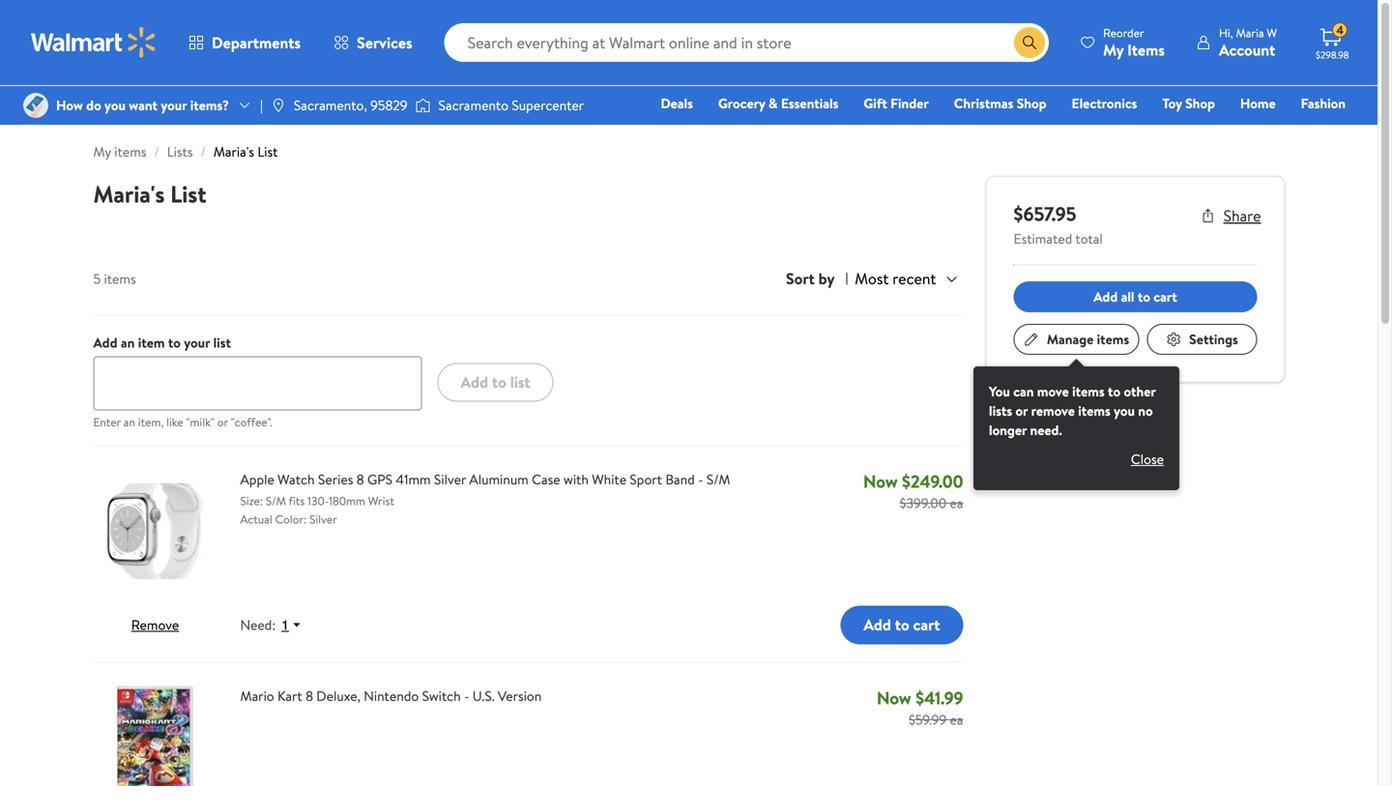 Task type: locate. For each thing, give the bounding box(es) containing it.
1 vertical spatial list
[[170, 178, 207, 210]]

u.s.
[[473, 686, 495, 705]]

cart
[[1154, 287, 1178, 306], [913, 614, 940, 636]]

mario
[[240, 686, 274, 705]]

maria's down my items link
[[93, 178, 165, 210]]

manage items button
[[1014, 324, 1140, 355]]

recent
[[893, 268, 937, 289]]

silver right 41mm
[[434, 470, 466, 489]]

1 vertical spatial 8
[[306, 686, 313, 705]]

- right the band
[[698, 470, 704, 489]]

maria's
[[214, 142, 254, 161], [93, 178, 165, 210]]

180mm
[[329, 493, 365, 509]]

items right manage
[[1097, 330, 1130, 349]]

0 vertical spatial now
[[863, 469, 898, 494]]

Walmart Site-Wide search field
[[444, 23, 1049, 62]]

registry link
[[1115, 120, 1181, 141]]

my items link
[[93, 142, 146, 161]]

an left item
[[121, 333, 135, 352]]

 image
[[23, 93, 48, 118], [415, 96, 431, 115], [271, 98, 286, 113]]

gift cards link
[[1029, 120, 1107, 141]]

1 horizontal spatial shop
[[1186, 94, 1215, 113]]

white
[[592, 470, 627, 489]]

sport
[[630, 470, 662, 489]]

1 vertical spatial ea
[[950, 710, 964, 729]]

an
[[121, 333, 135, 352], [124, 414, 135, 430]]

41mm
[[396, 470, 431, 489]]

5 items
[[93, 269, 136, 288]]

list down '|'
[[258, 142, 278, 161]]

8 right 'kart' at the bottom left
[[306, 686, 313, 705]]

band
[[666, 470, 695, 489]]

toy shop link
[[1154, 93, 1224, 114]]

1 horizontal spatial silver
[[434, 470, 466, 489]]

 image right '|'
[[271, 98, 286, 113]]

0 horizontal spatial you
[[104, 96, 126, 115]]

1 vertical spatial list
[[510, 372, 531, 393]]

christmas shop link
[[945, 93, 1056, 114]]

ea
[[950, 494, 964, 512], [950, 710, 964, 729]]

0 vertical spatial you
[[104, 96, 126, 115]]

0 vertical spatial your
[[161, 96, 187, 115]]

my
[[1103, 39, 1124, 60], [93, 142, 111, 161]]

you
[[104, 96, 126, 115], [1114, 401, 1135, 420]]

other
[[1124, 382, 1156, 401]]

or
[[1016, 401, 1028, 420], [217, 414, 228, 430]]

0 vertical spatial list
[[258, 142, 278, 161]]

toy
[[1163, 94, 1182, 113]]

ea right $59.99
[[950, 710, 964, 729]]

1 vertical spatial now
[[877, 686, 912, 710]]

0 horizontal spatial s/m
[[266, 493, 286, 509]]

cards
[[1064, 121, 1098, 140]]

kart
[[278, 686, 302, 705]]

my inside reorder my items
[[1103, 39, 1124, 60]]

items for 5
[[104, 269, 136, 288]]

0 horizontal spatial maria's
[[93, 178, 165, 210]]

add to list
[[461, 372, 531, 393]]

0 horizontal spatial /
[[154, 142, 159, 161]]

an for add
[[121, 333, 135, 352]]

$298.98
[[1316, 48, 1349, 61]]

1 horizontal spatial maria's
[[214, 142, 254, 161]]

gift left cards
[[1037, 121, 1061, 140]]

ea inside now $249.00 $399.00 ea
[[950, 494, 964, 512]]

items inside button
[[1097, 330, 1130, 349]]

longer
[[989, 421, 1027, 440]]

walmart+ link
[[1280, 120, 1355, 141]]

shop for christmas shop
[[1017, 94, 1047, 113]]

 image left how
[[23, 93, 48, 118]]

you right do
[[104, 96, 126, 115]]

1 horizontal spatial -
[[698, 470, 704, 489]]

1 horizontal spatial  image
[[271, 98, 286, 113]]

0 horizontal spatial shop
[[1017, 94, 1047, 113]]

now left $41.99
[[877, 686, 912, 710]]

1 horizontal spatial list
[[510, 372, 531, 393]]

s/m right the band
[[707, 470, 731, 489]]

1 horizontal spatial 8
[[357, 470, 364, 489]]

maria
[[1236, 25, 1264, 41]]

watch
[[278, 470, 315, 489]]

1 horizontal spatial you
[[1114, 401, 1135, 420]]

1 horizontal spatial /
[[201, 142, 206, 161]]

0 vertical spatial gift
[[864, 94, 888, 113]]

shop for toy shop
[[1186, 94, 1215, 113]]

1 shop from the left
[[1017, 94, 1047, 113]]

want
[[129, 96, 158, 115]]

my down do
[[93, 142, 111, 161]]

version
[[498, 686, 542, 705]]

-
[[698, 470, 704, 489], [464, 686, 469, 705]]

2 shop from the left
[[1186, 94, 1215, 113]]

case
[[532, 470, 561, 489]]

/ left lists link
[[154, 142, 159, 161]]

2 ea from the top
[[950, 710, 964, 729]]

add for add to list
[[461, 372, 488, 393]]

now inside now $249.00 $399.00 ea
[[863, 469, 898, 494]]

Add an item to your list text field
[[93, 356, 422, 410]]

1 horizontal spatial or
[[1016, 401, 1028, 420]]

1 vertical spatial silver
[[310, 511, 337, 527]]

remove button
[[131, 615, 179, 634]]

0 vertical spatial an
[[121, 333, 135, 352]]

my left items
[[1103, 39, 1124, 60]]

95829
[[370, 96, 408, 115]]

0 horizontal spatial  image
[[23, 93, 48, 118]]

departments
[[212, 32, 301, 53]]

debit
[[1230, 121, 1263, 140]]

8 left gps
[[357, 470, 364, 489]]

now inside now $41.99 $59.99 ea
[[877, 686, 912, 710]]

1 ea from the top
[[950, 494, 964, 512]]

gift left finder
[[864, 94, 888, 113]]

remove
[[131, 615, 179, 634]]

apple
[[240, 470, 274, 489]]

hi,
[[1219, 25, 1233, 41]]

essentials
[[781, 94, 839, 113]]

now $249.00 $399.00 ea
[[863, 469, 964, 512]]

need.
[[1030, 421, 1063, 440]]

to inside you can move items to other lists or remove items you no longer need.
[[1108, 382, 1121, 401]]

list down my items / lists / maria's list
[[170, 178, 207, 210]]

series
[[318, 470, 353, 489]]

add to list button
[[438, 363, 554, 402]]

shop up gift cards link
[[1017, 94, 1047, 113]]

1 vertical spatial your
[[184, 333, 210, 352]]

shop right toy
[[1186, 94, 1215, 113]]

add for add to cart
[[864, 614, 892, 636]]

ea inside now $41.99 $59.99 ea
[[950, 710, 964, 729]]

2 horizontal spatial  image
[[415, 96, 431, 115]]

 image right 95829
[[415, 96, 431, 115]]

/ right lists at top
[[201, 142, 206, 161]]

0 horizontal spatial -
[[464, 686, 469, 705]]

your right item
[[184, 333, 210, 352]]

you
[[989, 382, 1010, 401]]

items right move
[[1073, 382, 1105, 401]]

0 horizontal spatial my
[[93, 142, 111, 161]]

settings button
[[1147, 324, 1258, 355]]

0 vertical spatial ea
[[950, 494, 964, 512]]

add for add an item to your list
[[93, 333, 118, 352]]

electronics
[[1072, 94, 1138, 113]]

Search search field
[[444, 23, 1049, 62]]

aluminum
[[469, 470, 529, 489]]

cart up $41.99
[[913, 614, 940, 636]]

1 horizontal spatial s/m
[[707, 470, 731, 489]]

0 horizontal spatial list
[[213, 333, 231, 352]]

with
[[564, 470, 589, 489]]

to
[[1138, 287, 1151, 306], [168, 333, 181, 352], [492, 372, 507, 393], [1108, 382, 1121, 401], [895, 614, 910, 636]]

0 horizontal spatial cart
[[913, 614, 940, 636]]

total
[[1076, 229, 1103, 248]]

0 horizontal spatial or
[[217, 414, 228, 430]]

deluxe,
[[317, 686, 361, 705]]

0 vertical spatial cart
[[1154, 287, 1178, 306]]

color:
[[275, 511, 307, 527]]

add
[[1094, 287, 1118, 306], [93, 333, 118, 352], [461, 372, 488, 393], [864, 614, 892, 636]]

registry
[[1123, 121, 1173, 140]]

1 vertical spatial maria's
[[93, 178, 165, 210]]

 image for how do you want your items?
[[23, 93, 48, 118]]

you left no
[[1114, 401, 1135, 420]]

enter
[[93, 414, 121, 430]]

manage items
[[1047, 330, 1130, 349]]

$657.95 estimated total
[[1014, 200, 1103, 248]]

0 vertical spatial silver
[[434, 470, 466, 489]]

1 horizontal spatial my
[[1103, 39, 1124, 60]]

sort by
[[786, 268, 835, 289]]

0 horizontal spatial list
[[170, 178, 207, 210]]

silver down 130-
[[310, 511, 337, 527]]

sacramento
[[439, 96, 509, 115]]

most
[[855, 268, 889, 289]]

1 horizontal spatial gift
[[1037, 121, 1061, 140]]

gps
[[367, 470, 393, 489]]

gift finder
[[864, 94, 929, 113]]

one
[[1198, 121, 1227, 140]]

$41.99
[[916, 686, 964, 710]]

or inside you can move items to other lists or remove items you no longer need.
[[1016, 401, 1028, 420]]

items right the 5
[[104, 269, 136, 288]]

0 vertical spatial maria's
[[214, 142, 254, 161]]

0 horizontal spatial 8
[[306, 686, 313, 705]]

1 vertical spatial gift
[[1037, 121, 1061, 140]]

ea for $249.00
[[950, 494, 964, 512]]

1 vertical spatial an
[[124, 414, 135, 430]]

or right "milk"
[[217, 414, 228, 430]]

shop inside toy shop link
[[1186, 94, 1215, 113]]

shop inside christmas shop link
[[1017, 94, 1047, 113]]

maria's down the items?
[[214, 142, 254, 161]]

departments button
[[172, 19, 317, 66]]

1 vertical spatial you
[[1114, 401, 1135, 420]]

ea right $399.00 in the bottom of the page
[[950, 494, 964, 512]]

0 horizontal spatial gift
[[864, 94, 888, 113]]

0 vertical spatial 8
[[357, 470, 364, 489]]

now left $399.00 in the bottom of the page
[[863, 469, 898, 494]]

cart right all
[[1154, 287, 1178, 306]]

0 vertical spatial -
[[698, 470, 704, 489]]

now for now $249.00
[[863, 469, 898, 494]]

0 vertical spatial my
[[1103, 39, 1124, 60]]

or down the can
[[1016, 401, 1028, 420]]

"coffee".
[[231, 414, 272, 430]]

switch
[[422, 686, 461, 705]]

can
[[1014, 382, 1034, 401]]

items up maria's list
[[114, 142, 146, 161]]

- inside 'apple watch series 8 gps 41mm silver aluminum case with white sport band - s/m size: s/m fits 130-180mm wrist actual color: silver'
[[698, 470, 704, 489]]

 image for sacramento, 95829
[[271, 98, 286, 113]]

your right want
[[161, 96, 187, 115]]

1 / from the left
[[154, 142, 159, 161]]

an left item,
[[124, 414, 135, 430]]

s/m left fits
[[266, 493, 286, 509]]

1 vertical spatial my
[[93, 142, 111, 161]]

items
[[114, 142, 146, 161], [104, 269, 136, 288], [1097, 330, 1130, 349], [1073, 382, 1105, 401], [1078, 401, 1111, 420]]

- left u.s. in the bottom left of the page
[[464, 686, 469, 705]]



Task type: vqa. For each thing, say whether or not it's contained in the screenshot.
130-
yes



Task type: describe. For each thing, give the bounding box(es) containing it.
no
[[1138, 401, 1153, 420]]

$399.00
[[900, 494, 947, 512]]

deals link
[[652, 93, 702, 114]]

lists
[[167, 142, 193, 161]]

gift finder link
[[855, 93, 938, 114]]

supercenter
[[512, 96, 584, 115]]

most recent
[[855, 268, 937, 289]]

1 button
[[276, 616, 310, 634]]

toy shop
[[1163, 94, 1215, 113]]

now $41.99 $59.99 ea
[[877, 686, 964, 729]]

now for now $41.99
[[877, 686, 912, 710]]

$657.95
[[1014, 200, 1077, 227]]

christmas
[[954, 94, 1014, 113]]

all
[[1121, 287, 1135, 306]]

services button
[[317, 19, 429, 66]]

most recent button
[[847, 266, 964, 291]]

items for manage
[[1097, 330, 1130, 349]]

share
[[1224, 205, 1261, 226]]

fashion gift cards
[[1037, 94, 1346, 140]]

fits
[[289, 493, 305, 509]]

apple watch series 8 gps 41mm silver aluminum case with white sport band - s/m size: s/m fits 130-180mm wrist actual color: silver
[[240, 470, 731, 527]]

|
[[260, 96, 263, 115]]

0 horizontal spatial silver
[[310, 511, 337, 527]]

estimated
[[1014, 229, 1073, 248]]

need:
[[240, 616, 276, 635]]

actual
[[240, 511, 272, 527]]

account
[[1219, 39, 1276, 60]]

how
[[56, 96, 83, 115]]

1 horizontal spatial list
[[258, 142, 278, 161]]

5
[[93, 269, 101, 288]]

w
[[1267, 25, 1277, 41]]

you inside you can move items to other lists or remove items you no longer need.
[[1114, 401, 1135, 420]]

add all to cart
[[1094, 287, 1178, 306]]

1 vertical spatial -
[[464, 686, 469, 705]]

mario kart 8 deluxe, nintendo switch - u.s. version
[[240, 686, 542, 705]]

home
[[1241, 94, 1276, 113]]

electronics link
[[1063, 93, 1146, 114]]

fashion
[[1301, 94, 1346, 113]]

close button
[[1116, 444, 1180, 475]]

walmart image
[[31, 27, 157, 58]]

search icon image
[[1022, 35, 1038, 50]]

like
[[166, 414, 183, 430]]

lists link
[[167, 142, 193, 161]]

your for list
[[184, 333, 210, 352]]

"milk"
[[186, 414, 215, 430]]

settings
[[1190, 330, 1239, 349]]

by
[[819, 268, 835, 289]]

2 / from the left
[[201, 142, 206, 161]]

grocery & essentials link
[[710, 93, 847, 114]]

grocery & essentials
[[718, 94, 839, 113]]

&
[[769, 94, 778, 113]]

1 horizontal spatial cart
[[1154, 287, 1178, 306]]

deals
[[661, 94, 693, 113]]

one debit link
[[1189, 120, 1272, 141]]

items right remove
[[1078, 401, 1111, 420]]

wrist
[[368, 493, 394, 509]]

sacramento, 95829
[[294, 96, 408, 115]]

an for enter
[[124, 414, 135, 430]]

items
[[1128, 39, 1165, 60]]

hi, maria w account
[[1219, 25, 1277, 60]]

add all to cart button
[[1014, 281, 1258, 312]]

add an item to your list
[[93, 333, 231, 352]]

move
[[1038, 382, 1069, 401]]

1 vertical spatial cart
[[913, 614, 940, 636]]

mario kart 8 deluxe, nintendo switch - u.s. version link
[[240, 686, 873, 706]]

$59.99
[[909, 710, 947, 729]]

manage
[[1047, 330, 1094, 349]]

item,
[[138, 414, 164, 430]]

one debit
[[1198, 121, 1263, 140]]

walmart+
[[1288, 121, 1346, 140]]

nintendo
[[364, 686, 419, 705]]

 image for sacramento supercenter
[[415, 96, 431, 115]]

share button
[[1201, 205, 1261, 226]]

list inside button
[[510, 372, 531, 393]]

sort
[[786, 268, 815, 289]]

4
[[1337, 22, 1344, 38]]

lists
[[989, 401, 1013, 420]]

how do you want your items?
[[56, 96, 229, 115]]

enter an item, like "milk" or "coffee".
[[93, 414, 272, 430]]

item
[[138, 333, 165, 352]]

ea for $41.99
[[950, 710, 964, 729]]

8 inside 'apple watch series 8 gps 41mm silver aluminum case with white sport band - s/m size: s/m fits 130-180mm wrist actual color: silver'
[[357, 470, 364, 489]]

add to cart
[[864, 614, 940, 636]]

your for items?
[[161, 96, 187, 115]]

add for add all to cart
[[1094, 287, 1118, 306]]

you can move items to other lists or remove items you no longer need.
[[989, 382, 1156, 440]]

1
[[281, 617, 289, 633]]

maria's list link
[[214, 142, 278, 161]]

1 vertical spatial s/m
[[266, 493, 286, 509]]

gift inside fashion gift cards
[[1037, 121, 1061, 140]]

reorder my items
[[1103, 25, 1165, 60]]

0 vertical spatial list
[[213, 333, 231, 352]]

items for my
[[114, 142, 146, 161]]

0 vertical spatial s/m
[[707, 470, 731, 489]]

my items / lists / maria's list
[[93, 142, 278, 161]]

sacramento,
[[294, 96, 367, 115]]

finder
[[891, 94, 929, 113]]



